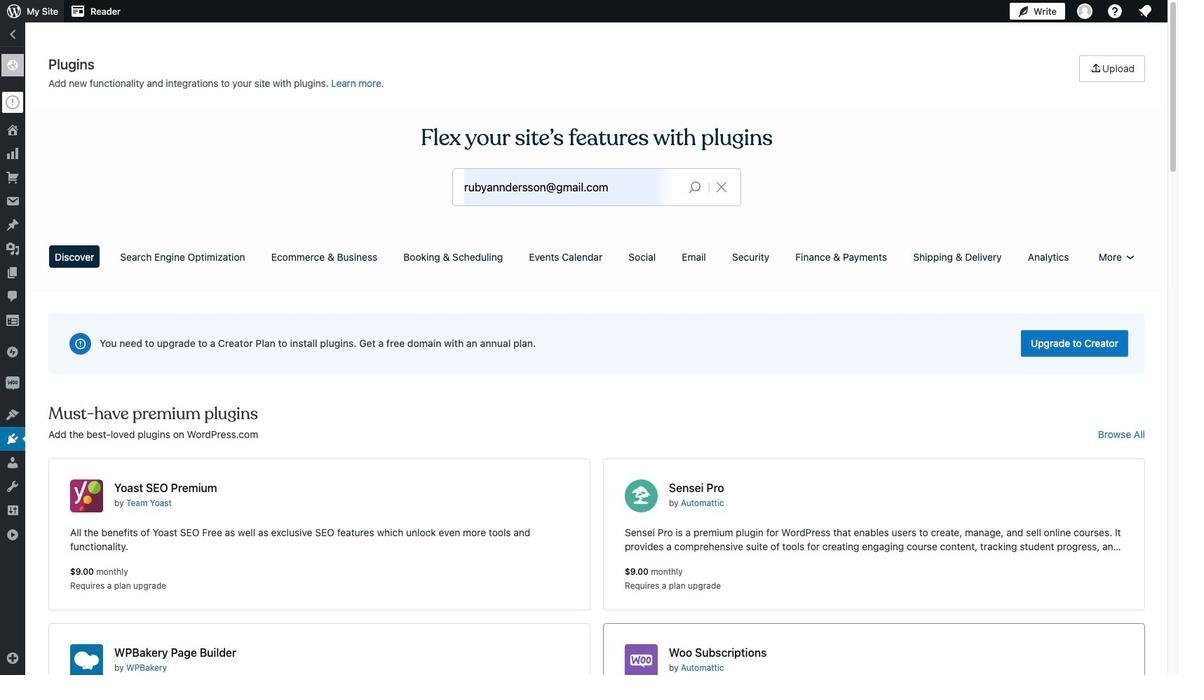 Task type: vqa. For each thing, say whether or not it's contained in the screenshot.
Socialing image
no



Task type: describe. For each thing, give the bounding box(es) containing it.
close search image
[[704, 179, 739, 196]]

my profile image
[[1078, 4, 1093, 19]]

manage your notifications image
[[1137, 3, 1154, 20]]

open search image
[[678, 178, 713, 197]]



Task type: locate. For each thing, give the bounding box(es) containing it.
1 vertical spatial img image
[[6, 377, 20, 391]]

Search search field
[[464, 169, 678, 206]]

main content
[[43, 55, 1151, 676]]

1 img image from the top
[[6, 345, 20, 359]]

img image
[[6, 345, 20, 359], [6, 377, 20, 391]]

plugin icon image
[[70, 480, 103, 513], [625, 480, 658, 513], [70, 645, 103, 676], [625, 645, 658, 676]]

0 vertical spatial img image
[[6, 345, 20, 359]]

help image
[[1107, 3, 1124, 20]]

2 img image from the top
[[6, 377, 20, 391]]

None search field
[[453, 169, 741, 206]]



